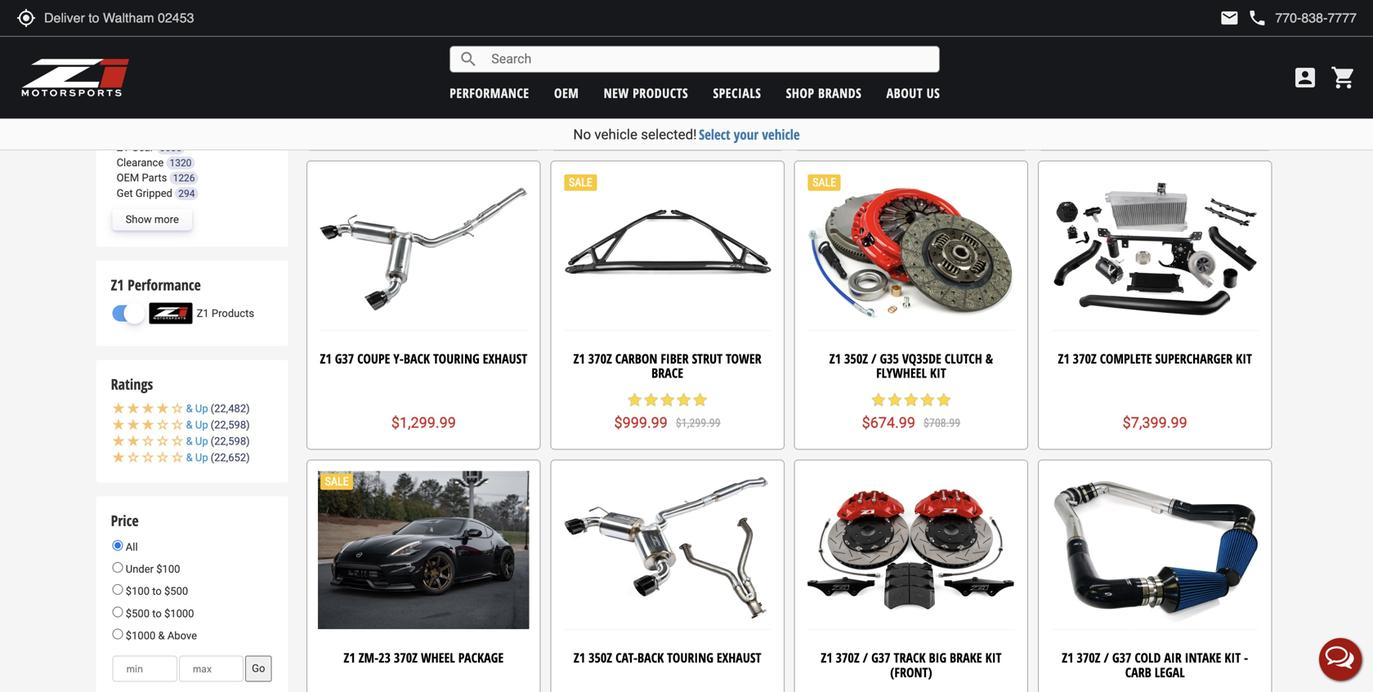 Task type: locate. For each thing, give the bounding box(es) containing it.
2 show from the top
[[126, 213, 152, 226]]

370z for z1 370z / g37 forged front upper control arms
[[834, 51, 858, 68]]

0 vertical spatial & up 22,598
[[186, 419, 246, 431]]

brake
[[950, 649, 982, 667]]

g37 left forged
[[869, 51, 889, 68]]

22,598 up 22,652
[[214, 435, 246, 448]]

370z for z1 370z carbon fiber strut tower brace
[[588, 350, 612, 367]]

oem up no
[[554, 84, 579, 102]]

1 horizontal spatial back
[[638, 649, 664, 667]]

/ left control on the right of the page
[[861, 51, 866, 68]]

z1 gear 3085 clearance 1320 oem parts 1226 get gripped 294
[[117, 141, 195, 199]]

$500 down $100 to $500
[[126, 608, 150, 620]]

0 horizontal spatial $100
[[126, 585, 150, 598]]

370z left carbon on the left bottom
[[588, 350, 612, 367]]

new products link
[[604, 84, 688, 102]]

show more down infiniti g37 coupe sedan convertible v36 cv36 hv36 skyline 2008 2009 2010 2011 2012 2013 3.7l vq37vhr z1 motorsports image
[[126, 37, 179, 49]]

kit right "brake"
[[985, 649, 1002, 667]]

performance
[[128, 275, 201, 295]]

350z inside z1 350z / g35 vq35de clutch & flywheel kit
[[844, 350, 868, 367]]

/ for vq35de
[[871, 350, 877, 367]]

show for second show more button from the top
[[126, 213, 152, 226]]

about us link
[[886, 84, 940, 102]]

1 vertical spatial more
[[154, 213, 179, 226]]

370z left complete on the right of the page
[[1073, 350, 1097, 367]]

370z up brands
[[834, 51, 858, 68]]

22,598 down the 22,482
[[214, 419, 246, 431]]

carb
[[1125, 664, 1151, 681]]

0 vertical spatial show
[[126, 37, 152, 49]]

350z for /
[[844, 350, 868, 367]]

legal
[[1155, 664, 1185, 681]]

flywheel
[[876, 364, 927, 382]]

performance
[[450, 84, 529, 102]]

shop brands
[[786, 84, 862, 102]]

on
[[482, 51, 498, 68]]

/ left q60
[[387, 51, 393, 68]]

max number field
[[179, 656, 244, 682]]

go
[[252, 663, 265, 675]]

to for $500
[[152, 608, 162, 620]]

touring right cat-
[[667, 649, 713, 667]]

1 vertical spatial 22,598
[[214, 435, 246, 448]]

more down gripped
[[154, 213, 179, 226]]

z1 370z / g37 forged front upper control arms
[[819, 51, 1004, 83]]

forged
[[892, 51, 932, 68]]

350z
[[844, 350, 868, 367], [589, 649, 612, 667]]

z1 inside z1 gear 3085 clearance 1320 oem parts 1226 get gripped 294
[[117, 141, 129, 154]]

cat-
[[616, 649, 638, 667]]

up down the & up 22,482
[[195, 419, 208, 431]]

370z left carb on the bottom right of the page
[[1077, 649, 1101, 667]]

0 vertical spatial $100
[[156, 563, 180, 576]]

up left the 22,482
[[195, 403, 208, 415]]

/ inside z1 350z / g35 vq35de clutch & flywheel kit
[[871, 350, 877, 367]]

complete
[[1100, 350, 1152, 367]]

z1 for z1 370z carbon fiber strut tower brace
[[573, 350, 585, 367]]

g37 left track
[[871, 649, 891, 667]]

cold
[[1135, 649, 1161, 667]]

kit inside the z1 370z / g37 track big brake kit (front)
[[985, 649, 1002, 667]]

show more down gripped
[[126, 213, 179, 226]]

/ inside the z1 370z / g37 track big brake kit (front)
[[863, 649, 868, 667]]

us
[[927, 84, 940, 102]]

more for first show more button from the top
[[154, 37, 179, 49]]

1 vertical spatial & up 22,598
[[186, 435, 246, 448]]

$1,299.99 inside star star star star star $999.99 $1,299.99
[[676, 416, 721, 430]]

& up 22,598 up & up 22,652
[[186, 435, 246, 448]]

$599.99
[[885, 115, 938, 133]]

g37
[[869, 51, 889, 68], [335, 350, 354, 367], [871, 649, 891, 667], [1112, 649, 1132, 667]]

z1 inside z1 370z carbon fiber strut tower brace
[[573, 350, 585, 367]]

0 vertical spatial show more
[[126, 37, 179, 49]]

your
[[734, 125, 759, 144]]

z1 for z1 370z / g37 track big brake kit (front)
[[821, 649, 833, 667]]

all
[[123, 541, 138, 553]]

show more
[[126, 37, 179, 49], [126, 213, 179, 226]]

None radio
[[112, 540, 123, 551], [112, 562, 123, 573], [112, 607, 123, 617], [112, 540, 123, 551], [112, 562, 123, 573], [112, 607, 123, 617]]

1 more from the top
[[154, 37, 179, 49]]

show more for first show more button from the top
[[126, 37, 179, 49]]

to up $500 to $1000
[[152, 585, 162, 598]]

up left 22,652
[[195, 452, 208, 464]]

370z left track
[[836, 649, 860, 667]]

z1 inside z1 370z / g37 cold air intake kit - carb legal
[[1062, 649, 1074, 667]]

star
[[432, 93, 448, 109], [448, 93, 465, 109], [627, 93, 643, 109], [643, 93, 659, 109], [659, 93, 676, 109], [676, 93, 692, 109], [692, 93, 708, 109], [870, 93, 887, 109], [887, 93, 903, 109], [903, 93, 919, 109], [919, 93, 936, 109], [936, 93, 952, 109], [627, 392, 643, 408], [643, 392, 659, 408], [659, 392, 676, 408], [676, 392, 692, 408], [692, 392, 708, 408], [870, 392, 887, 408], [887, 392, 903, 408], [903, 392, 919, 408], [919, 392, 936, 408], [936, 392, 952, 408]]

$1,299.99 right the $999.99
[[676, 416, 721, 430]]

front
[[935, 51, 968, 68]]

370z inside the z1 370z / g37 track big brake kit (front)
[[836, 649, 860, 667]]

clearance
[[117, 157, 164, 169]]

294
[[178, 188, 195, 199]]

oem up get
[[117, 172, 139, 184]]

star star star star star $1,549.99
[[627, 93, 708, 133]]

kit left -
[[1225, 649, 1241, 667]]

z1 370z complete supercharger kit
[[1058, 350, 1252, 367]]

0 vertical spatial $500
[[164, 585, 188, 598]]

0 horizontal spatial $1000
[[126, 630, 156, 642]]

& left the 22,482
[[186, 403, 193, 415]]

22,482
[[214, 403, 246, 415]]

1 vertical spatial $100
[[126, 585, 150, 598]]

None checkbox
[[112, 9, 126, 23]]

min number field
[[112, 656, 177, 682]]

g37 inside z1 370z / g37 forged front upper control arms
[[869, 51, 889, 68]]

0 horizontal spatial back
[[404, 350, 430, 367]]

intake
[[1185, 649, 1221, 667]]

/ left track
[[863, 649, 868, 667]]

vehicle right no
[[595, 126, 638, 143]]

to down $100 to $500
[[152, 608, 162, 620]]

shop brands link
[[786, 84, 862, 102]]

$500
[[164, 585, 188, 598], [126, 608, 150, 620]]

z1 zm-23 370z wheel package
[[344, 649, 504, 667]]

vehicle right your at the top of the page
[[762, 125, 800, 144]]

z1 inside z1 350z / g35 vq35de clutch & flywheel kit
[[829, 350, 841, 367]]

0 horizontal spatial $1,299.99
[[391, 415, 456, 432]]

0 vertical spatial back
[[404, 350, 430, 367]]

star star star star star $674.99 $708.99
[[862, 392, 961, 432]]

/ inside z1 370z / g37 cold air intake kit - carb legal
[[1104, 649, 1109, 667]]

1 vertical spatial $1000
[[126, 630, 156, 642]]

1 vertical spatial show more
[[126, 213, 179, 226]]

/ inside z1 370z / g37 forged front upper control arms
[[861, 51, 866, 68]]

& right clutch at the right of page
[[986, 350, 993, 367]]

1 vertical spatial exhaust
[[717, 649, 761, 667]]

& down the & up 22,482
[[186, 419, 193, 431]]

exhaust
[[483, 350, 527, 367], [717, 649, 761, 667]]

4 up from the top
[[195, 452, 208, 464]]

$1000 up above
[[164, 608, 194, 620]]

specials link
[[713, 84, 761, 102]]

$674.99
[[862, 414, 915, 432]]

show down get
[[126, 213, 152, 226]]

g37 left cold
[[1112, 649, 1132, 667]]

select your vehicle link
[[699, 125, 800, 144]]

&
[[986, 350, 993, 367], [186, 403, 193, 415], [186, 419, 193, 431], [186, 435, 193, 448], [186, 452, 193, 464], [158, 630, 165, 642]]

370z for z1 370z / g37 cold air intake kit - carb legal
[[1077, 649, 1101, 667]]

1 vertical spatial touring
[[667, 649, 713, 667]]

1 vertical spatial show more button
[[112, 209, 192, 230]]

370z inside z1 370z / g37 cold air intake kit - carb legal
[[1077, 649, 1101, 667]]

show more button
[[112, 33, 192, 54], [112, 209, 192, 230]]

g37 for z1 370z / g37 track big brake kit (front)
[[871, 649, 891, 667]]

$1000 down $500 to $1000
[[126, 630, 156, 642]]

carbon
[[615, 350, 657, 367]]

1 horizontal spatial exhaust
[[717, 649, 761, 667]]

1 horizontal spatial $100
[[156, 563, 180, 576]]

up
[[195, 403, 208, 415], [195, 419, 208, 431], [195, 435, 208, 448], [195, 452, 208, 464]]

$100 up $100 to $500
[[156, 563, 180, 576]]

0 horizontal spatial oem
[[117, 172, 139, 184]]

2 more from the top
[[154, 213, 179, 226]]

& up 22,598
[[186, 419, 246, 431], [186, 435, 246, 448]]

0 vertical spatial exhaust
[[483, 350, 527, 367]]

$100 down under
[[126, 585, 150, 598]]

/ left carb on the bottom right of the page
[[1104, 649, 1109, 667]]

2 show more from the top
[[126, 213, 179, 226]]

0 vertical spatial 350z
[[844, 350, 868, 367]]

to for $100
[[152, 585, 162, 598]]

q50
[[364, 51, 384, 68]]

z1 for z1 350z / g35 vq35de clutch & flywheel kit
[[829, 350, 841, 367]]

vehicle
[[762, 125, 800, 144], [595, 126, 638, 143]]

0 vertical spatial show more button
[[112, 33, 192, 54]]

show down infiniti g37 coupe sedan convertible v36 cv36 hv36 skyline 2008 2009 2010 2011 2012 2013 3.7l vq37vhr z1 motorsports image
[[126, 37, 152, 49]]

search
[[459, 49, 478, 69]]

1 vertical spatial show
[[126, 213, 152, 226]]

0 horizontal spatial touring
[[433, 350, 480, 367]]

shopping_cart link
[[1327, 65, 1357, 91]]

1 horizontal spatial $500
[[164, 585, 188, 598]]

g37 inside the z1 370z / g37 track big brake kit (front)
[[871, 649, 891, 667]]

1 show more from the top
[[126, 37, 179, 49]]

gripped
[[136, 187, 172, 199]]

new products
[[604, 84, 688, 102]]

370z inside z1 370z carbon fiber strut tower brace
[[588, 350, 612, 367]]

back
[[404, 350, 430, 367], [638, 649, 664, 667]]

0 vertical spatial $1000
[[164, 608, 194, 620]]

1 vertical spatial 350z
[[589, 649, 612, 667]]

/ left g35 in the bottom of the page
[[871, 350, 877, 367]]

performance link
[[450, 84, 529, 102]]

0 vertical spatial more
[[154, 37, 179, 49]]

0 vertical spatial to
[[152, 585, 162, 598]]

$2,499.99
[[1123, 115, 1187, 133]]

0 horizontal spatial 350z
[[589, 649, 612, 667]]

350z left cat-
[[589, 649, 612, 667]]

1 horizontal spatial 350z
[[844, 350, 868, 367]]

my_location
[[16, 8, 36, 28]]

0 vertical spatial touring
[[433, 350, 480, 367]]

0 horizontal spatial vehicle
[[595, 126, 638, 143]]

$1,299.99 down z1 g37 coupe y-back touring exhaust in the left of the page
[[391, 415, 456, 432]]

z1 370z carbon fiber strut tower brace
[[573, 350, 762, 382]]

1 vertical spatial $500
[[126, 608, 150, 620]]

category
[[111, 99, 162, 119]]

0 horizontal spatial $500
[[126, 608, 150, 620]]

$1000
[[164, 608, 194, 620], [126, 630, 156, 642]]

2 up from the top
[[195, 419, 208, 431]]

touring right y- at bottom left
[[433, 350, 480, 367]]

z1 for z1 gear 3085 clearance 1320 oem parts 1226 get gripped 294
[[117, 141, 129, 154]]

turbochargers
[[381, 65, 466, 83]]

kit right flywheel
[[930, 364, 946, 382]]

z1 for z1 zm-23 370z wheel package
[[344, 649, 355, 667]]

$1,299.99
[[391, 415, 456, 432], [676, 416, 721, 430]]

zm-
[[359, 649, 379, 667]]

more down infiniti g37 coupe sedan convertible v36 cv36 hv36 skyline 2008 2009 2010 2011 2012 2013 3.7l vq37vhr z1 motorsports image
[[154, 37, 179, 49]]

& up 22,482
[[186, 403, 246, 415]]

370z inside z1 370z / g37 forged front upper control arms
[[834, 51, 858, 68]]

1 show from the top
[[126, 37, 152, 49]]

show more button down gripped
[[112, 209, 192, 230]]

1 vertical spatial oem
[[117, 172, 139, 184]]

& up 22,598 down the & up 22,482
[[186, 419, 246, 431]]

z1 inside z1 370z / g37 forged front upper control arms
[[819, 51, 831, 68]]

0 vertical spatial 22,598
[[214, 419, 246, 431]]

0 horizontal spatial exhaust
[[483, 350, 527, 367]]

2 to from the top
[[152, 608, 162, 620]]

kit
[[1236, 350, 1252, 367], [930, 364, 946, 382], [985, 649, 1002, 667], [1225, 649, 1241, 667]]

products
[[212, 307, 254, 319]]

/ inside z1 q50 / q60 vrx70 bolt-on turbochargers
[[387, 51, 393, 68]]

phone link
[[1248, 8, 1357, 28]]

wheel
[[421, 649, 455, 667]]

$500 up $500 to $1000
[[164, 585, 188, 598]]

g37 inside z1 370z / g37 cold air intake kit - carb legal
[[1112, 649, 1132, 667]]

show more button down infiniti g37 coupe sedan convertible v36 cv36 hv36 skyline 2008 2009 2010 2011 2012 2013 3.7l vq37vhr z1 motorsports image
[[112, 33, 192, 54]]

(front)
[[890, 664, 932, 681]]

z1 for z1 products
[[197, 307, 209, 319]]

22,598
[[214, 419, 246, 431], [214, 435, 246, 448]]

3 up from the top
[[195, 435, 208, 448]]

price
[[111, 511, 139, 531]]

350z left g35 in the bottom of the page
[[844, 350, 868, 367]]

0 vertical spatial oem
[[554, 84, 579, 102]]

1 vertical spatial to
[[152, 608, 162, 620]]

1 horizontal spatial $1,299.99
[[676, 416, 721, 430]]

1 to from the top
[[152, 585, 162, 598]]

get
[[117, 187, 133, 199]]

mail phone
[[1220, 8, 1267, 28]]

kit inside z1 350z / g35 vq35de clutch & flywheel kit
[[930, 364, 946, 382]]

1 horizontal spatial $1000
[[164, 608, 194, 620]]

z1 inside the z1 370z / g37 track big brake kit (front)
[[821, 649, 833, 667]]

up up & up 22,652
[[195, 435, 208, 448]]

None radio
[[112, 585, 123, 595], [112, 629, 123, 639], [112, 585, 123, 595], [112, 629, 123, 639]]

z1 inside z1 q50 / q60 vrx70 bolt-on turbochargers
[[349, 51, 361, 68]]



Task type: describe. For each thing, give the bounding box(es) containing it.
z1 products
[[197, 307, 254, 319]]

370z right 23
[[394, 649, 418, 667]]

3085
[[160, 142, 182, 154]]

22,652
[[214, 452, 246, 464]]

1226
[[173, 173, 195, 184]]

bolt-
[[454, 51, 482, 68]]

z1 350z / g35 vq35de clutch & flywheel kit
[[829, 350, 993, 382]]

go button
[[245, 656, 272, 682]]

specials
[[713, 84, 761, 102]]

select
[[699, 125, 730, 144]]

$4,499.99
[[391, 115, 456, 133]]

vq35de
[[902, 350, 941, 367]]

kit inside z1 370z / g37 cold air intake kit - carb legal
[[1225, 649, 1241, 667]]

brands
[[818, 84, 862, 102]]

z1 for z1 370z / g37 forged front upper control arms
[[819, 51, 831, 68]]

z1 for z1 g37 coupe y-back touring exhaust
[[320, 350, 332, 367]]

y-
[[393, 350, 404, 367]]

& up 22,652
[[186, 452, 246, 464]]

show more for second show more button from the top
[[126, 213, 179, 226]]

tower
[[726, 350, 762, 367]]

g37 left coupe
[[335, 350, 354, 367]]

oem link
[[554, 84, 579, 102]]

1 vertical spatial back
[[638, 649, 664, 667]]

z1 for z1 350z cat-back touring exhaust
[[574, 649, 585, 667]]

above
[[167, 630, 197, 642]]

mail link
[[1220, 8, 1239, 28]]

ratings
[[111, 374, 153, 394]]

z1 for z1 q50 / q60 vrx70 bolt-on turbochargers
[[349, 51, 361, 68]]

oem inside z1 gear 3085 clearance 1320 oem parts 1226 get gripped 294
[[117, 172, 139, 184]]

products
[[633, 84, 688, 102]]

track
[[894, 649, 926, 667]]

infiniti g37 coupe sedan convertible v36 cv36 hv36 skyline 2008 2009 2010 2011 2012 2013 3.7l vq37vhr z1 motorsports image
[[130, 3, 196, 25]]

g35
[[880, 350, 899, 367]]

-
[[1244, 649, 1248, 667]]

Search search field
[[478, 47, 939, 72]]

no
[[573, 126, 591, 143]]

z1 g37 coupe y-back touring exhaust
[[320, 350, 527, 367]]

1 22,598 from the top
[[214, 419, 246, 431]]

star star $4,499.99
[[391, 93, 465, 133]]

z1 for z1 performance
[[111, 275, 124, 295]]

/ for vrx70
[[387, 51, 393, 68]]

z1 for z1 370z complete supercharger kit
[[1058, 350, 1070, 367]]

1 horizontal spatial oem
[[554, 84, 579, 102]]

shop
[[786, 84, 815, 102]]

kit right supercharger
[[1236, 350, 1252, 367]]

fiber
[[661, 350, 689, 367]]

370z for z1 370z complete supercharger kit
[[1073, 350, 1097, 367]]

350z for cat-
[[589, 649, 612, 667]]

big
[[929, 649, 947, 667]]

air
[[1164, 649, 1182, 667]]

1 up from the top
[[195, 403, 208, 415]]

$1,549.99
[[635, 115, 700, 133]]

brace
[[652, 364, 683, 382]]

23
[[379, 649, 391, 667]]

gear
[[132, 141, 154, 154]]

vrx70
[[419, 51, 450, 68]]

parts
[[142, 172, 167, 184]]

/ for cold
[[1104, 649, 1109, 667]]

package
[[458, 649, 504, 667]]

$708.99
[[924, 416, 961, 430]]

star star star star star $999.99 $1,299.99
[[614, 392, 721, 432]]

$500 to $1000
[[123, 608, 194, 620]]

g37 for z1 370z / g37 forged front upper control arms
[[869, 51, 889, 68]]

star star star star star $599.99
[[870, 93, 952, 133]]

1 horizontal spatial vehicle
[[762, 125, 800, 144]]

/ for track
[[863, 649, 868, 667]]

z1 370z / g37 cold air intake kit - carb legal
[[1062, 649, 1248, 681]]

q60
[[396, 51, 416, 68]]

show for first show more button from the top
[[126, 37, 152, 49]]

supercharger
[[1155, 350, 1233, 367]]

arms
[[922, 65, 951, 83]]

more for second show more button from the top
[[154, 213, 179, 226]]

1 show more button from the top
[[112, 33, 192, 54]]

2 & up 22,598 from the top
[[186, 435, 246, 448]]

g37 for z1 370z / g37 cold air intake kit - carb legal
[[1112, 649, 1132, 667]]

z1 for z1 370z / g37 cold air intake kit - carb legal
[[1062, 649, 1074, 667]]

z1 motorsports logo image
[[20, 57, 130, 98]]

vehicle inside no vehicle selected! select your vehicle
[[595, 126, 638, 143]]

z1 370z / g37 track big brake kit (front)
[[821, 649, 1002, 681]]

370z for z1 370z / g37 track big brake kit (front)
[[836, 649, 860, 667]]

& left above
[[158, 630, 165, 642]]

under  $100
[[123, 563, 180, 576]]

about
[[886, 84, 923, 102]]

coupe
[[357, 350, 390, 367]]

/ for forged
[[861, 51, 866, 68]]

2 show more button from the top
[[112, 209, 192, 230]]

z1 performance
[[111, 275, 201, 295]]

mail
[[1220, 8, 1239, 28]]

z1 q50 / q60 vrx70 bolt-on turbochargers
[[349, 51, 498, 83]]

& left 22,652
[[186, 452, 193, 464]]

& inside z1 350z / g35 vq35de clutch & flywheel kit
[[986, 350, 993, 367]]

phone
[[1248, 8, 1267, 28]]

no vehicle selected! select your vehicle
[[573, 125, 800, 144]]

$1000 & above
[[123, 630, 197, 642]]

control
[[872, 65, 919, 83]]

1 horizontal spatial touring
[[667, 649, 713, 667]]

2 22,598 from the top
[[214, 435, 246, 448]]

upper
[[972, 51, 1004, 68]]

selected!
[[641, 126, 697, 143]]

1 & up 22,598 from the top
[[186, 419, 246, 431]]

new
[[604, 84, 629, 102]]

& up & up 22,652
[[186, 435, 193, 448]]

about us
[[886, 84, 940, 102]]



Task type: vqa. For each thing, say whether or not it's contained in the screenshot.
third the star from the right
no



